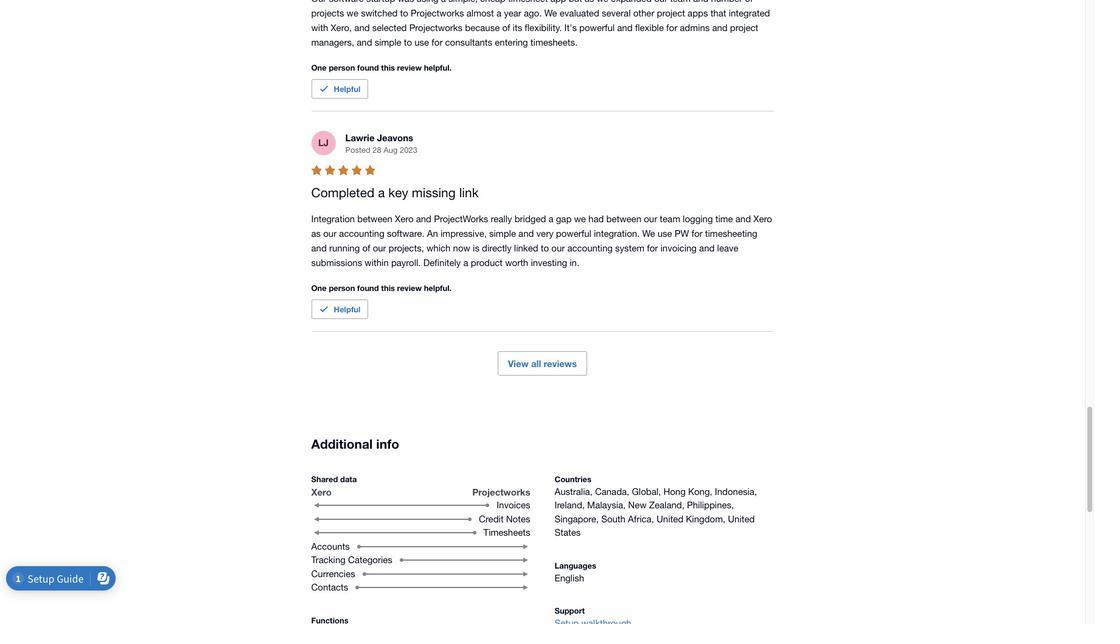 Task type: locate. For each thing, give the bounding box(es) containing it.
our
[[655, 0, 668, 2], [644, 212, 658, 222], [323, 227, 337, 237], [373, 241, 386, 252], [552, 241, 565, 252]]

1 vertical spatial one
[[311, 282, 327, 291]]

we inside integration between xero and projectworks really bridged a gap we had between our team logging time and xero as our accounting software. an impressive, simple and very powerful integration. we use pw for timesheeting and running of our projects, which now is directly linked to our accounting system for invoicing and leave submissions within payroll. definitely a product worth investing in.
[[643, 227, 655, 237]]

powerful down evaluated at the top right of the page
[[580, 21, 615, 31]]

and left leave
[[700, 241, 715, 252]]

1 horizontal spatial we
[[643, 227, 655, 237]]

0 vertical spatial found
[[357, 61, 379, 71]]

helpful. down consultants
[[424, 61, 452, 71]]

person down submissions
[[329, 282, 355, 291]]

we down app at the right of page
[[545, 6, 557, 17]]

0 vertical spatial as
[[585, 0, 594, 2]]

2 between from the left
[[607, 212, 642, 222]]

1 vertical spatial person
[[329, 282, 355, 291]]

one down managers,
[[311, 61, 327, 71]]

2 united from the left
[[728, 512, 755, 522]]

2 helpful button from the top
[[311, 298, 369, 317]]

1 horizontal spatial simple
[[490, 227, 516, 237]]

2023
[[400, 144, 418, 153]]

1 vertical spatial we
[[643, 227, 655, 237]]

other
[[634, 6, 655, 17]]

to inside integration between xero and projectworks really bridged a gap we had between our team logging time and xero as our accounting software. an impressive, simple and very powerful integration. we use pw for timesheeting and running of our projects, which now is directly linked to our accounting system for invoicing and leave submissions within payroll. definitely a product worth investing in.
[[541, 241, 549, 252]]

as down integration
[[311, 227, 321, 237]]

0 horizontal spatial united
[[657, 512, 684, 522]]

0 horizontal spatial of
[[363, 241, 370, 252]]

1 person from the top
[[329, 61, 355, 71]]

categories
[[348, 553, 393, 563]]

0 horizontal spatial as
[[311, 227, 321, 237]]

xero down shared
[[311, 484, 332, 495]]

lj
[[318, 135, 329, 146]]

review
[[397, 61, 422, 71], [397, 282, 422, 291]]

1 vertical spatial found
[[357, 282, 379, 291]]

1 vertical spatial helpful.
[[424, 282, 452, 291]]

helpful button down managers,
[[311, 77, 369, 97]]

one
[[311, 61, 327, 71], [311, 282, 327, 291]]

this down selected
[[381, 61, 395, 71]]

0 vertical spatial this
[[381, 61, 395, 71]]

had
[[589, 212, 604, 222]]

helpful.
[[424, 61, 452, 71], [424, 282, 452, 291]]

1 vertical spatial one person found this review helpful.
[[311, 282, 452, 291]]

team up apps
[[671, 0, 691, 2]]

0 vertical spatial to
[[400, 6, 408, 17]]

integration.
[[594, 227, 640, 237]]

0 vertical spatial simple
[[375, 36, 402, 46]]

accounting
[[339, 227, 385, 237], [568, 241, 613, 252]]

1 horizontal spatial accounting
[[568, 241, 613, 252]]

as inside integration between xero and projectworks really bridged a gap we had between our team logging time and xero as our accounting software. an impressive, simple and very powerful integration. we use pw for timesheeting and running of our projects, which now is directly linked to our accounting system for invoicing and leave submissions within payroll. definitely a product worth investing in.
[[311, 227, 321, 237]]

project up flexible at right
[[657, 6, 686, 17]]

functions
[[311, 614, 349, 623]]

shared
[[311, 472, 338, 482]]

1 vertical spatial we
[[347, 6, 359, 17]]

1 vertical spatial review
[[397, 282, 422, 291]]

2 found from the top
[[357, 282, 379, 291]]

1 review from the top
[[397, 61, 422, 71]]

0 vertical spatial team
[[671, 0, 691, 2]]

expanded
[[611, 0, 652, 2]]

our up other
[[655, 0, 668, 2]]

accounting up in.
[[568, 241, 613, 252]]

helpful
[[334, 82, 361, 92], [334, 303, 361, 312]]

1 vertical spatial use
[[658, 227, 673, 237]]

2 horizontal spatial we
[[597, 0, 609, 2]]

credit notes
[[479, 512, 531, 522]]

0 vertical spatial projectworks
[[411, 6, 464, 17]]

xero
[[395, 212, 414, 222], [754, 212, 773, 222], [311, 484, 332, 495]]

managers,
[[311, 36, 354, 46]]

almost
[[467, 6, 494, 17]]

0 vertical spatial accounting
[[339, 227, 385, 237]]

one down submissions
[[311, 282, 327, 291]]

xero up software.
[[395, 212, 414, 222]]

of up within
[[363, 241, 370, 252]]

1 vertical spatial of
[[503, 21, 510, 31]]

1 between from the left
[[358, 212, 393, 222]]

timesheet
[[508, 0, 548, 2]]

as right but
[[585, 0, 594, 2]]

global,
[[632, 484, 661, 495]]

languages english
[[555, 559, 597, 581]]

and right xero, on the top left of page
[[355, 21, 370, 31]]

our
[[311, 0, 326, 2]]

person down managers,
[[329, 61, 355, 71]]

1 horizontal spatial as
[[585, 0, 594, 2]]

1 horizontal spatial between
[[607, 212, 642, 222]]

to down very
[[541, 241, 549, 252]]

2 helpful from the top
[[334, 303, 361, 312]]

helpful down submissions
[[334, 303, 361, 312]]

powerful down gap at top right
[[556, 227, 592, 237]]

found
[[357, 61, 379, 71], [357, 282, 379, 291]]

gap
[[556, 212, 572, 222]]

flexible
[[635, 21, 664, 31]]

new
[[629, 498, 647, 509]]

was
[[398, 0, 414, 2]]

using
[[417, 0, 439, 2]]

0 horizontal spatial use
[[415, 36, 429, 46]]

0 vertical spatial one person found this review helpful.
[[311, 61, 452, 71]]

for right the system
[[647, 241, 658, 252]]

that
[[711, 6, 727, 17]]

and up an
[[416, 212, 432, 222]]

system
[[616, 241, 645, 252]]

and up submissions
[[311, 241, 327, 252]]

currencies
[[311, 567, 355, 577]]

review down the payroll.
[[397, 282, 422, 291]]

we up several on the top
[[597, 0, 609, 2]]

helpful down managers,
[[334, 82, 361, 92]]

this down within
[[381, 282, 395, 291]]

to down was
[[400, 6, 408, 17]]

0 vertical spatial helpful
[[334, 82, 361, 92]]

0 vertical spatial we
[[545, 6, 557, 17]]

invoices
[[497, 498, 531, 509]]

we up the system
[[643, 227, 655, 237]]

we
[[597, 0, 609, 2], [347, 6, 359, 17], [574, 212, 586, 222]]

simple inside our software startup was using a simple, cheap timesheet app but as we expanded our team and number of projects we switched to projectworks almost a year ago. we evaluated several other project apps that integrated with xero, and selected projectworks because of its flexibility. it's powerful and flexible for admins and project managers, and simple to use for consultants entering timesheets.
[[375, 36, 402, 46]]

simple down really
[[490, 227, 516, 237]]

1 horizontal spatial united
[[728, 512, 755, 522]]

kingdom,
[[686, 512, 726, 522]]

0 vertical spatial of
[[745, 0, 753, 2]]

0 horizontal spatial between
[[358, 212, 393, 222]]

our up investing
[[552, 241, 565, 252]]

0 vertical spatial person
[[329, 61, 355, 71]]

powerful
[[580, 21, 615, 31], [556, 227, 592, 237]]

1 vertical spatial project
[[731, 21, 759, 31]]

of left its
[[503, 21, 510, 31]]

2 helpful. from the top
[[424, 282, 452, 291]]

1 helpful. from the top
[[424, 61, 452, 71]]

linked
[[514, 241, 539, 252]]

apps
[[688, 6, 708, 17]]

team inside integration between xero and projectworks really bridged a gap we had between our team logging time and xero as our accounting software. an impressive, simple and very powerful integration. we use pw for timesheeting and running of our projects, which now is directly linked to our accounting system for invoicing and leave submissions within payroll. definitely a product worth investing in.
[[660, 212, 681, 222]]

between up "integration."
[[607, 212, 642, 222]]

1 vertical spatial helpful
[[334, 303, 361, 312]]

1 horizontal spatial use
[[658, 227, 673, 237]]

one person found this review helpful.
[[311, 61, 452, 71], [311, 282, 452, 291]]

1 horizontal spatial we
[[574, 212, 586, 222]]

helpful button down submissions
[[311, 298, 369, 317]]

team
[[671, 0, 691, 2], [660, 212, 681, 222]]

2 vertical spatial of
[[363, 241, 370, 252]]

reviews
[[544, 356, 577, 367]]

united down indonesia, at the bottom of the page
[[728, 512, 755, 522]]

to down selected
[[404, 36, 412, 46]]

missing
[[412, 183, 456, 198]]

we
[[545, 6, 557, 17], [643, 227, 655, 237]]

invoicing
[[661, 241, 697, 252]]

0 horizontal spatial we
[[545, 6, 557, 17]]

0 vertical spatial use
[[415, 36, 429, 46]]

team up pw at the right top
[[660, 212, 681, 222]]

1 horizontal spatial project
[[731, 21, 759, 31]]

use inside our software startup was using a simple, cheap timesheet app but as we expanded our team and number of projects we switched to projectworks almost a year ago. we evaluated several other project apps that integrated with xero, and selected projectworks because of its flexibility. it's powerful and flexible for admins and project managers, and simple to use for consultants entering timesheets.
[[415, 36, 429, 46]]

0 vertical spatial project
[[657, 6, 686, 17]]

1 united from the left
[[657, 512, 684, 522]]

one person found this review helpful. down selected
[[311, 61, 452, 71]]

impressive,
[[441, 227, 487, 237]]

1 vertical spatial team
[[660, 212, 681, 222]]

2 vertical spatial we
[[574, 212, 586, 222]]

found down within
[[357, 282, 379, 291]]

timesheets.
[[531, 36, 578, 46]]

kong,
[[689, 484, 713, 495]]

we down software on the top
[[347, 6, 359, 17]]

found down selected
[[357, 61, 379, 71]]

we inside integration between xero and projectworks really bridged a gap we had between our team logging time and xero as our accounting software. an impressive, simple and very powerful integration. we use pw for timesheeting and running of our projects, which now is directly linked to our accounting system for invoicing and leave submissions within payroll. definitely a product worth investing in.
[[574, 212, 586, 222]]

simple down selected
[[375, 36, 402, 46]]

helpful. down definitely at left top
[[424, 282, 452, 291]]

use left pw at the right top
[[658, 227, 673, 237]]

1 vertical spatial projectworks
[[410, 21, 463, 31]]

link
[[459, 183, 479, 198]]

this
[[381, 61, 395, 71], [381, 282, 395, 291]]

2 vertical spatial to
[[541, 241, 549, 252]]

our up within
[[373, 241, 386, 252]]

view
[[508, 356, 529, 367]]

person
[[329, 61, 355, 71], [329, 282, 355, 291]]

between
[[358, 212, 393, 222], [607, 212, 642, 222]]

a left gap at top right
[[549, 212, 554, 222]]

one person found this review helpful. down within
[[311, 282, 452, 291]]

and up 'timesheeting'
[[736, 212, 751, 222]]

1 vertical spatial accounting
[[568, 241, 613, 252]]

1 vertical spatial this
[[381, 282, 395, 291]]

0 horizontal spatial we
[[347, 6, 359, 17]]

0 vertical spatial one
[[311, 61, 327, 71]]

use down the using in the top left of the page
[[415, 36, 429, 46]]

integration
[[311, 212, 355, 222]]

1 vertical spatial simple
[[490, 227, 516, 237]]

0 horizontal spatial accounting
[[339, 227, 385, 237]]

0 vertical spatial helpful.
[[424, 61, 452, 71]]

of
[[745, 0, 753, 2], [503, 21, 510, 31], [363, 241, 370, 252]]

consultants
[[445, 36, 493, 46]]

now
[[453, 241, 471, 252]]

our software startup was using a simple, cheap timesheet app but as we expanded our team and number of projects we switched to projectworks almost a year ago. we evaluated several other project apps that integrated with xero, and selected projectworks because of its flexibility. it's powerful and flexible for admins and project managers, and simple to use for consultants entering timesheets.
[[311, 0, 773, 46]]

0 vertical spatial review
[[397, 61, 422, 71]]

logging
[[683, 212, 713, 222]]

software
[[329, 0, 364, 2]]

0 vertical spatial powerful
[[580, 21, 615, 31]]

year
[[504, 6, 522, 17]]

our down integration
[[323, 227, 337, 237]]

2 one person found this review helpful. from the top
[[311, 282, 452, 291]]

united down zealand,
[[657, 512, 684, 522]]

all
[[531, 356, 541, 367]]

jeavons
[[377, 130, 414, 141]]

1 vertical spatial powerful
[[556, 227, 592, 237]]

0 horizontal spatial project
[[657, 6, 686, 17]]

0 horizontal spatial simple
[[375, 36, 402, 46]]

running
[[329, 241, 360, 252]]

we left had
[[574, 212, 586, 222]]

project down integrated
[[731, 21, 759, 31]]

between down completed a key missing link
[[358, 212, 393, 222]]

0 vertical spatial helpful button
[[311, 77, 369, 97]]

accounting up running on the left top of the page
[[339, 227, 385, 237]]

of up integrated
[[745, 0, 753, 2]]

united
[[657, 512, 684, 522], [728, 512, 755, 522]]

a left key at the left of the page
[[378, 183, 385, 198]]

1 vertical spatial as
[[311, 227, 321, 237]]

integrated
[[729, 6, 770, 17]]

for
[[667, 21, 678, 31], [432, 36, 443, 46], [692, 227, 703, 237], [647, 241, 658, 252]]

review down selected
[[397, 61, 422, 71]]

pw
[[675, 227, 689, 237]]

xero up 'timesheeting'
[[754, 212, 773, 222]]

projectworks
[[411, 6, 464, 17], [410, 21, 463, 31], [473, 484, 531, 495]]

1 vertical spatial helpful button
[[311, 298, 369, 317]]



Task type: vqa. For each thing, say whether or not it's contained in the screenshot.
The —
no



Task type: describe. For each thing, give the bounding box(es) containing it.
australia,
[[555, 484, 593, 495]]

2 one from the top
[[311, 282, 327, 291]]

canada,
[[595, 484, 630, 495]]

time
[[716, 212, 733, 222]]

1 helpful button from the top
[[311, 77, 369, 97]]

for down logging
[[692, 227, 703, 237]]

1 found from the top
[[357, 61, 379, 71]]

ago.
[[524, 6, 542, 17]]

our inside our software startup was using a simple, cheap timesheet app but as we expanded our team and number of projects we switched to projectworks almost a year ago. we evaluated several other project apps that integrated with xero, and selected projectworks because of its flexibility. it's powerful and flexible for admins and project managers, and simple to use for consultants entering timesheets.
[[655, 0, 668, 2]]

view all reviews link
[[498, 349, 588, 374]]

completed
[[311, 183, 375, 198]]

africa,
[[628, 512, 654, 522]]

directly
[[482, 241, 512, 252]]

1 one from the top
[[311, 61, 327, 71]]

2 vertical spatial projectworks
[[473, 484, 531, 495]]

notes
[[506, 512, 531, 522]]

states
[[555, 526, 581, 536]]

which
[[427, 241, 451, 252]]

as inside our software startup was using a simple, cheap timesheet app but as we expanded our team and number of projects we switched to projectworks almost a year ago. we evaluated several other project apps that integrated with xero, and selected projectworks because of its flexibility. it's powerful and flexible for admins and project managers, and simple to use for consultants entering timesheets.
[[585, 0, 594, 2]]

ireland,
[[555, 498, 585, 509]]

selected
[[372, 21, 407, 31]]

indonesia,
[[715, 484, 757, 495]]

team inside our software startup was using a simple, cheap timesheet app but as we expanded our team and number of projects we switched to projectworks almost a year ago. we evaluated several other project apps that integrated with xero, and selected projectworks because of its flexibility. it's powerful and flexible for admins and project managers, and simple to use for consultants entering timesheets.
[[671, 0, 691, 2]]

1 horizontal spatial of
[[503, 21, 510, 31]]

tracking categories
[[311, 553, 393, 563]]

2 horizontal spatial of
[[745, 0, 753, 2]]

evaluated
[[560, 6, 600, 17]]

aug
[[384, 144, 398, 153]]

1 horizontal spatial xero
[[395, 212, 414, 222]]

really
[[491, 212, 512, 222]]

1 helpful from the top
[[334, 82, 361, 92]]

info
[[376, 435, 399, 450]]

powerful inside our software startup was using a simple, cheap timesheet app but as we expanded our team and number of projects we switched to projectworks almost a year ago. we evaluated several other project apps that integrated with xero, and selected projectworks because of its flexibility. it's powerful and flexible for admins and project managers, and simple to use for consultants entering timesheets.
[[580, 21, 615, 31]]

and up apps
[[694, 0, 709, 2]]

hong
[[664, 484, 686, 495]]

key
[[389, 183, 409, 198]]

tracking
[[311, 553, 346, 563]]

countries australia, canada, global, hong kong, indonesia, ireland, malaysia, new zealand, philippines, singapore, south africa, united kingdom, united states
[[555, 472, 757, 536]]

of inside integration between xero and projectworks really bridged a gap we had between our team logging time and xero as our accounting software. an impressive, simple and very powerful integration. we use pw for timesheeting and running of our projects, which now is directly linked to our accounting system for invoicing and leave submissions within payroll. definitely a product worth investing in.
[[363, 241, 370, 252]]

completed a key missing link
[[311, 183, 479, 198]]

posted
[[346, 144, 371, 153]]

view all reviews
[[508, 356, 577, 367]]

and down that
[[713, 21, 728, 31]]

use inside integration between xero and projectworks really bridged a gap we had between our team logging time and xero as our accounting software. an impressive, simple and very powerful integration. we use pw for timesheeting and running of our projects, which now is directly linked to our accounting system for invoicing and leave submissions within payroll. definitely a product worth investing in.
[[658, 227, 673, 237]]

credit
[[479, 512, 504, 522]]

and up linked
[[519, 227, 534, 237]]

in.
[[570, 256, 580, 266]]

our up the system
[[644, 212, 658, 222]]

several
[[602, 6, 631, 17]]

it's
[[565, 21, 577, 31]]

south
[[602, 512, 626, 522]]

very
[[537, 227, 554, 237]]

we inside our software startup was using a simple, cheap timesheet app but as we expanded our team and number of projects we switched to projectworks almost a year ago. we evaluated several other project apps that integrated with xero, and selected projectworks because of its flexibility. it's powerful and flexible for admins and project managers, and simple to use for consultants entering timesheets.
[[545, 6, 557, 17]]

investing
[[531, 256, 568, 266]]

projects
[[311, 6, 344, 17]]

flexibility.
[[525, 21, 562, 31]]

startup
[[367, 0, 395, 2]]

1 this from the top
[[381, 61, 395, 71]]

payroll.
[[391, 256, 421, 266]]

timesheeting
[[706, 227, 758, 237]]

2 this from the top
[[381, 282, 395, 291]]

for left consultants
[[432, 36, 443, 46]]

projectworks
[[434, 212, 488, 222]]

for right flexible at right
[[667, 21, 678, 31]]

languages
[[555, 559, 597, 568]]

additional
[[311, 435, 373, 450]]

a right the using in the top left of the page
[[441, 0, 446, 2]]

submissions
[[311, 256, 362, 266]]

1 one person found this review helpful. from the top
[[311, 61, 452, 71]]

and down several on the top
[[618, 21, 633, 31]]

data
[[340, 472, 357, 482]]

a down the cheap
[[497, 6, 502, 17]]

singapore,
[[555, 512, 599, 522]]

within
[[365, 256, 389, 266]]

and right managers,
[[357, 36, 372, 46]]

is
[[473, 241, 480, 252]]

a down now on the top left
[[464, 256, 469, 266]]

app
[[551, 0, 567, 2]]

with
[[311, 21, 328, 31]]

lawrie
[[346, 130, 375, 141]]

bridged
[[515, 212, 546, 222]]

number
[[711, 0, 743, 2]]

integration between xero and projectworks really bridged a gap we had between our team logging time and xero as our accounting software. an impressive, simple and very powerful integration. we use pw for timesheeting and running of our projects, which now is directly linked to our accounting system for invoicing and leave submissions within payroll. definitely a product worth investing in.
[[311, 212, 775, 266]]

timesheets
[[484, 526, 531, 536]]

0 horizontal spatial xero
[[311, 484, 332, 495]]

leave
[[718, 241, 739, 252]]

software.
[[387, 227, 425, 237]]

because
[[465, 21, 500, 31]]

1 vertical spatial to
[[404, 36, 412, 46]]

additional info
[[311, 435, 399, 450]]

countries
[[555, 472, 592, 482]]

projects,
[[389, 241, 424, 252]]

0 vertical spatial we
[[597, 0, 609, 2]]

28
[[373, 144, 382, 153]]

english
[[555, 571, 585, 581]]

philippines,
[[687, 498, 734, 509]]

but
[[569, 0, 582, 2]]

2 horizontal spatial xero
[[754, 212, 773, 222]]

powerful inside integration between xero and projectworks really bridged a gap we had between our team logging time and xero as our accounting software. an impressive, simple and very powerful integration. we use pw for timesheeting and running of our projects, which now is directly linked to our accounting system for invoicing and leave submissions within payroll. definitely a product worth investing in.
[[556, 227, 592, 237]]

support
[[555, 604, 585, 614]]

product
[[471, 256, 503, 266]]

2 review from the top
[[397, 282, 422, 291]]

xero,
[[331, 21, 352, 31]]

lawrie jeavons posted 28 aug 2023
[[346, 130, 418, 153]]

simple inside integration between xero and projectworks really bridged a gap we had between our team logging time and xero as our accounting software. an impressive, simple and very powerful integration. we use pw for timesheeting and running of our projects, which now is directly linked to our accounting system for invoicing and leave submissions within payroll. definitely a product worth investing in.
[[490, 227, 516, 237]]

entering
[[495, 36, 528, 46]]

zealand,
[[649, 498, 685, 509]]

2 person from the top
[[329, 282, 355, 291]]



